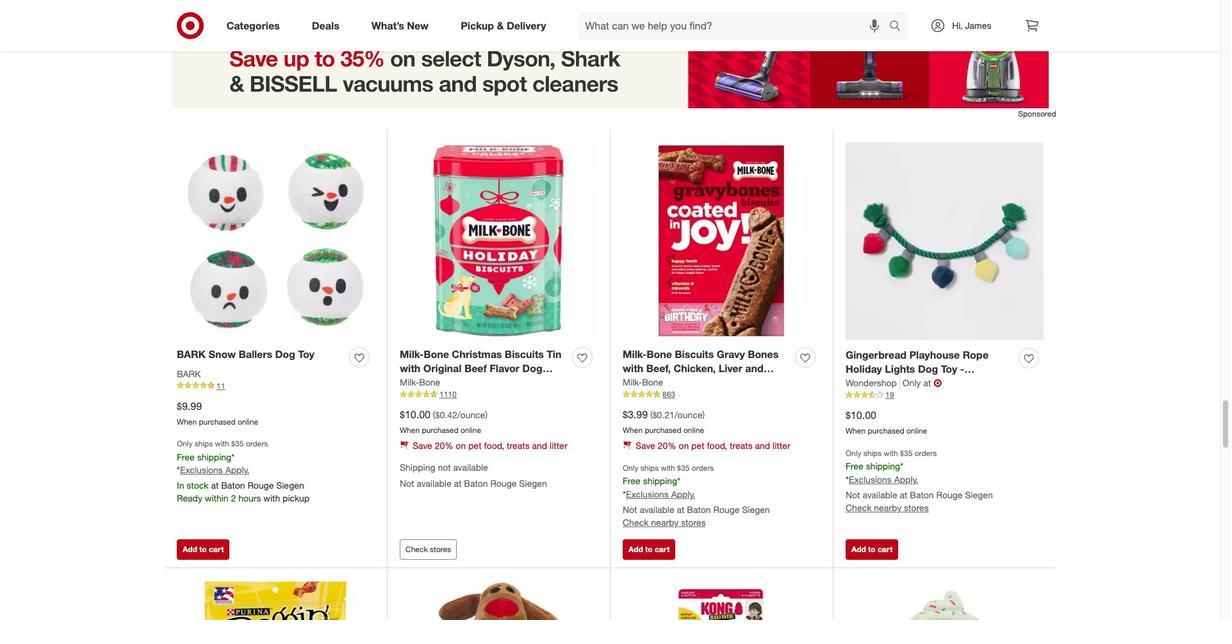Task type: locate. For each thing, give the bounding box(es) containing it.
only down $10.00 when purchased online
[[846, 449, 862, 458]]

cart for bark snow ballers dog toy
[[209, 545, 224, 554]]

2 horizontal spatial shipping
[[866, 461, 901, 472]]

1 horizontal spatial check nearby stores button
[[846, 502, 929, 515]]

rouge inside only ships with $35 orders free shipping * * exclusions apply. in stock at  baton rouge siegen ready within 2 hours with pickup
[[248, 480, 274, 491]]

$10.00 inside $10.00 ( $0.42 /ounce ) when purchased online
[[400, 409, 431, 421]]

2 milk-bone from the left
[[623, 377, 664, 388]]

0 horizontal spatial milk-bone
[[400, 377, 441, 388]]

online up shipping not available not available at baton rouge siegen
[[461, 426, 481, 435]]

orders down $10.00 when purchased online
[[915, 449, 937, 458]]

at for bark snow ballers dog toy
[[211, 480, 219, 491]]

bark snow ballers dog toy link
[[177, 347, 315, 362]]

bone up original
[[424, 348, 449, 361]]

1 ) from the left
[[485, 410, 488, 421]]

20% down $3.99 ( $0.21 /ounce ) when purchased online
[[658, 440, 677, 451]]

20%
[[435, 440, 454, 451], [658, 440, 677, 451]]

2 horizontal spatial apply.
[[895, 474, 919, 485]]

1 horizontal spatial apply.
[[672, 489, 696, 500]]

bark for bark snow ballers dog toy
[[177, 348, 206, 361]]

0 vertical spatial check
[[846, 503, 872, 514]]

not
[[400, 478, 414, 489], [846, 490, 861, 501], [623, 505, 638, 515]]

milk-bone
[[400, 377, 441, 388], [623, 377, 664, 388]]

1 horizontal spatial save
[[636, 440, 656, 451]]

milk-
[[400, 348, 424, 361], [623, 348, 647, 361], [400, 377, 419, 388], [623, 377, 642, 388]]

( inside $3.99 ( $0.21 /ounce ) when purchased online
[[651, 410, 653, 421]]

gingerbread playhouse rope holiday lights dog toy - wondershop™ image
[[846, 142, 1044, 340], [846, 142, 1044, 340]]

toy up ¬
[[942, 363, 958, 376]]

$35 down $3.99 ( $0.21 /ounce ) when purchased online
[[678, 464, 690, 473]]

$10.00
[[400, 409, 431, 421], [846, 409, 877, 422]]

add to cart button for gingerbread playhouse rope holiday lights dog toy - wondershop™
[[846, 539, 899, 560]]

( right $3.99
[[651, 410, 653, 421]]

treats for milk-bone biscuits gravy bones with beef, chicken, liver and bacon flavors dog treats - 19oz
[[730, 440, 753, 451]]

and for milk-bone christmas biscuits tin with original beef flavor dog treats - 24oz
[[532, 440, 548, 451]]

tin
[[547, 348, 562, 361]]

deals link
[[301, 12, 356, 40]]

biscuits
[[505, 348, 544, 361], [675, 348, 714, 361]]

2 horizontal spatial exclusions apply. button
[[849, 474, 919, 487]]

2 food, from the left
[[707, 440, 728, 451]]

milk-bone link for beef,
[[623, 376, 664, 389]]

$35 down $10.00 when purchased online
[[901, 449, 913, 458]]

with left original
[[400, 362, 421, 375]]

ships down $9.99 when purchased online
[[195, 439, 213, 449]]

what's new link
[[361, 12, 445, 40]]

1 horizontal spatial check
[[623, 517, 649, 528]]

2 save from the left
[[636, 440, 656, 451]]

milk- for milk-bone christmas biscuits tin with original beef flavor dog treats - 24oz link
[[400, 348, 424, 361]]

baton
[[464, 478, 488, 489], [221, 480, 245, 491], [911, 490, 934, 501], [687, 505, 711, 515]]

gravy
[[717, 348, 745, 361]]

purchased inside $10.00 when purchased online
[[868, 426, 905, 436]]

1 pet from the left
[[469, 440, 482, 451]]

exclusions apply. button for $9.99
[[180, 464, 250, 477]]

1 horizontal spatial treats
[[730, 440, 753, 451]]

shipping up stock
[[197, 452, 231, 463]]

milk-bone link
[[400, 376, 441, 389], [623, 376, 664, 389]]

milk-bone down beef,
[[623, 377, 664, 388]]

pet for $10.00
[[469, 440, 482, 451]]

0 horizontal spatial shipping
[[197, 452, 231, 463]]

shipping
[[400, 462, 436, 473]]

toy up 11 link
[[298, 348, 315, 361]]

1 horizontal spatial )
[[703, 410, 705, 421]]

/ounce inside $10.00 ( $0.42 /ounce ) when purchased online
[[458, 410, 485, 421]]

free inside only ships with $35 orders free shipping * * exclusions apply. in stock at  baton rouge siegen ready within 2 hours with pickup
[[177, 452, 195, 463]]

1 treats from the left
[[507, 440, 530, 451]]

save 20% on pet food, treats and litter up shipping not available not available at baton rouge siegen
[[413, 440, 568, 451]]

on down $3.99 ( $0.21 /ounce ) when purchased online
[[679, 440, 689, 451]]

1 horizontal spatial litter
[[773, 440, 791, 451]]

baton for bark snow ballers dog toy
[[221, 480, 245, 491]]

- left 19oz
[[751, 377, 755, 390]]

1 treats from the left
[[400, 377, 430, 390]]

1 vertical spatial check nearby stores button
[[623, 517, 706, 530]]

bark snow ballers dog toy image
[[177, 142, 374, 340], [177, 142, 374, 340]]

at inside only ships with $35 orders free shipping * * exclusions apply. in stock at  baton rouge siegen ready within 2 hours with pickup
[[211, 480, 219, 491]]

1 biscuits from the left
[[505, 348, 544, 361]]

on for $10.00
[[456, 440, 466, 451]]

bone down original
[[419, 377, 441, 388]]

purchased down $0.42
[[422, 426, 459, 435]]

2 horizontal spatial ships
[[864, 449, 882, 458]]

1 horizontal spatial biscuits
[[675, 348, 714, 361]]

1 food, from the left
[[484, 440, 505, 451]]

purchased down $9.99
[[199, 417, 236, 427]]

bone inside milk-bone biscuits gravy bones with beef, chicken, liver and bacon flavors dog treats - 19oz
[[647, 348, 672, 361]]

)
[[485, 410, 488, 421], [703, 410, 705, 421]]

save
[[413, 440, 433, 451], [636, 440, 656, 451]]

add to cart for gingerbread playhouse rope holiday lights dog toy - wondershop™
[[852, 545, 893, 554]]

purchased down 19
[[868, 426, 905, 436]]

treats up shipping not available not available at baton rouge siegen
[[507, 440, 530, 451]]

shipping down $10.00 when purchased online
[[866, 461, 901, 472]]

free
[[177, 452, 195, 463], [846, 461, 864, 472], [623, 476, 641, 487]]

2 20% from the left
[[658, 440, 677, 451]]

1 milk-bone from the left
[[400, 377, 441, 388]]

11 link
[[177, 381, 374, 392]]

2 horizontal spatial exclusions
[[849, 474, 892, 485]]

treats down original
[[400, 377, 430, 390]]

on
[[456, 440, 466, 451], [679, 440, 689, 451]]

dog inside milk-bone biscuits gravy bones with beef, chicken, liver and bacon flavors dog treats - 19oz
[[695, 377, 715, 390]]

0 horizontal spatial nearby
[[652, 517, 679, 528]]

2 /ounce from the left
[[675, 410, 703, 421]]

bark up $9.99
[[177, 368, 201, 379]]

kong christmas ballistic gingerbread man dog toy image
[[623, 581, 821, 621], [623, 581, 821, 621]]

rouge for gingerbread playhouse rope holiday lights dog toy - wondershop™
[[937, 490, 963, 501]]

litter for milk-bone biscuits gravy bones with beef, chicken, liver and bacon flavors dog treats - 19oz
[[773, 440, 791, 451]]

milk-bone christmas biscuits tin with original beef flavor dog treats - 24oz link
[[400, 347, 567, 390]]

available
[[454, 462, 488, 473], [417, 478, 452, 489], [863, 490, 898, 501], [640, 505, 675, 515]]

20% up the not
[[435, 440, 454, 451]]

only down $9.99
[[177, 439, 193, 449]]

with right hours
[[264, 493, 280, 504]]

milk- up $3.99
[[623, 377, 642, 388]]

2 horizontal spatial -
[[961, 363, 965, 376]]

rouge
[[491, 478, 517, 489], [248, 480, 274, 491], [937, 490, 963, 501], [714, 505, 740, 515]]

treats inside milk-bone christmas biscuits tin with original beef flavor dog treats - 24oz
[[400, 377, 430, 390]]

0 vertical spatial nearby
[[875, 503, 902, 514]]

1 horizontal spatial pet
[[692, 440, 705, 451]]

apply. for $10.00
[[895, 474, 919, 485]]

$10.00 left $0.42
[[400, 409, 431, 421]]

2 horizontal spatial $35
[[901, 449, 913, 458]]

not for milk-bone biscuits gravy bones with beef, chicken, liver and bacon flavors dog treats - 19oz
[[623, 505, 638, 515]]

- down rope
[[961, 363, 965, 376]]

bone
[[424, 348, 449, 361], [647, 348, 672, 361], [419, 377, 441, 388], [642, 377, 664, 388]]

/ounce down 863
[[675, 410, 703, 421]]

online inside $10.00 when purchased online
[[907, 426, 928, 436]]

) inside $10.00 ( $0.42 /ounce ) when purchased online
[[485, 410, 488, 421]]

milk-bone link for original
[[400, 376, 441, 389]]

2 horizontal spatial not
[[846, 490, 861, 501]]

1 20% from the left
[[435, 440, 454, 451]]

wondershop only at ¬
[[846, 377, 942, 390]]

pet up shipping not available not available at baton rouge siegen
[[469, 440, 482, 451]]

1 vertical spatial check
[[623, 517, 649, 528]]

1 horizontal spatial milk-bone
[[623, 377, 664, 388]]

apply. inside only ships with $35 orders free shipping * * exclusions apply. in stock at  baton rouge siegen ready within 2 hours with pickup
[[225, 465, 250, 476]]

1 horizontal spatial on
[[679, 440, 689, 451]]

bark
[[177, 348, 206, 361], [177, 368, 201, 379]]

exclusions inside only ships with $35 orders free shipping * * exclusions apply. in stock at  baton rouge siegen ready within 2 hours with pickup
[[180, 465, 223, 476]]

nearby
[[875, 503, 902, 514], [652, 517, 679, 528]]

treats
[[400, 377, 430, 390], [718, 377, 748, 390]]

1 horizontal spatial nearby
[[875, 503, 902, 514]]

1 horizontal spatial stores
[[681, 517, 706, 528]]

add to cart button
[[177, 0, 230, 20], [623, 0, 676, 20], [177, 539, 230, 560], [623, 539, 676, 560], [846, 539, 899, 560]]

milk-bone link down beef,
[[623, 376, 664, 389]]

/ounce inside $3.99 ( $0.21 /ounce ) when purchased online
[[675, 410, 703, 421]]

0 vertical spatial bark
[[177, 348, 206, 361]]

0 horizontal spatial litter
[[550, 440, 568, 451]]

1 horizontal spatial 20%
[[658, 440, 677, 451]]

apply. for $9.99
[[225, 465, 250, 476]]

ships inside only ships with $35 orders free shipping * * exclusions apply. in stock at  baton rouge siegen ready within 2 hours with pickup
[[195, 439, 213, 449]]

0 horizontal spatial 20%
[[435, 440, 454, 451]]

0 horizontal spatial ships
[[195, 439, 213, 449]]

food, down 863 link
[[707, 440, 728, 451]]

bone up beef,
[[647, 348, 672, 361]]

0 vertical spatial not
[[400, 478, 414, 489]]

2 horizontal spatial check
[[846, 503, 872, 514]]

treats
[[507, 440, 530, 451], [730, 440, 753, 451]]

when down 'wondershop'
[[846, 426, 866, 436]]

1 horizontal spatial ships
[[641, 464, 659, 473]]

2 bark from the top
[[177, 368, 201, 379]]

1 vertical spatial not
[[846, 490, 861, 501]]

0 horizontal spatial treats
[[400, 377, 430, 390]]

$10.00 for (
[[400, 409, 431, 421]]

1 /ounce from the left
[[458, 410, 485, 421]]

milk-bone link down original
[[400, 376, 441, 389]]

only inside wondershop only at ¬
[[903, 378, 921, 389]]

add
[[183, 4, 197, 14], [629, 4, 643, 14], [183, 545, 197, 554], [629, 545, 643, 554], [852, 545, 867, 554]]

orders inside only ships with $35 orders free shipping * * exclusions apply. in stock at  baton rouge siegen ready within 2 hours with pickup
[[246, 439, 268, 449]]

2 horizontal spatial stores
[[905, 503, 929, 514]]

1 horizontal spatial -
[[751, 377, 755, 390]]

snow
[[209, 348, 236, 361]]

2 treats from the left
[[718, 377, 748, 390]]

pet
[[469, 440, 482, 451], [692, 440, 705, 451]]

pickup
[[283, 493, 310, 504]]

0 horizontal spatial check
[[406, 545, 428, 554]]

save down $3.99 ( $0.21 /ounce ) when purchased online
[[636, 440, 656, 451]]

0 vertical spatial toy
[[298, 348, 315, 361]]

save 20% on pet food, treats and litter
[[413, 440, 568, 451], [636, 440, 791, 451]]

to
[[199, 4, 207, 14], [646, 4, 653, 14], [199, 545, 207, 554], [646, 545, 653, 554], [869, 545, 876, 554]]

1 horizontal spatial save 20% on pet food, treats and litter
[[636, 440, 791, 451]]

ships down $3.99 ( $0.21 /ounce ) when purchased online
[[641, 464, 659, 473]]

milk- left 24oz
[[400, 377, 419, 388]]

0 horizontal spatial $35
[[231, 439, 244, 449]]

0 horizontal spatial toy
[[298, 348, 315, 361]]

purchased down $0.21 on the right of page
[[645, 426, 682, 435]]

online down 11 link
[[238, 417, 258, 427]]

1 horizontal spatial (
[[651, 410, 653, 421]]

0 horizontal spatial biscuits
[[505, 348, 544, 361]]

0 horizontal spatial check nearby stores button
[[623, 517, 706, 530]]

0 horizontal spatial -
[[433, 377, 437, 390]]

0 horizontal spatial orders
[[246, 439, 268, 449]]

/ounce
[[458, 410, 485, 421], [675, 410, 703, 421]]

purchased inside $10.00 ( $0.42 /ounce ) when purchased online
[[422, 426, 459, 435]]

purchased
[[199, 417, 236, 427], [422, 426, 459, 435], [645, 426, 682, 435], [868, 426, 905, 436]]

1 horizontal spatial toy
[[942, 363, 958, 376]]

dog inside gingerbread playhouse rope holiday lights dog toy - wondershop™
[[919, 363, 939, 376]]

milk- up beef,
[[623, 348, 647, 361]]

bark up all night latte dog toy image
[[846, 581, 1044, 621], [846, 581, 1044, 621]]

2 treats from the left
[[730, 440, 753, 451]]

orders down $3.99 ( $0.21 /ounce ) when purchased online
[[692, 464, 714, 473]]

food,
[[484, 440, 505, 451], [707, 440, 728, 451]]

save 20% on pet food, treats and litter for dog
[[636, 440, 791, 451]]

siegen
[[519, 478, 547, 489], [276, 480, 304, 491], [966, 490, 994, 501], [743, 505, 770, 515]]

2 biscuits from the left
[[675, 348, 714, 361]]

online down 19 link
[[907, 426, 928, 436]]

0 horizontal spatial (
[[433, 410, 436, 421]]

bones
[[748, 348, 779, 361]]

0 vertical spatial stores
[[905, 503, 929, 514]]

1 vertical spatial stores
[[681, 517, 706, 528]]

0 horizontal spatial save
[[413, 440, 433, 451]]

bark for bark
[[177, 368, 201, 379]]

check nearby stores button for milk-bone biscuits gravy bones with beef, chicken, liver and bacon flavors dog treats - 19oz
[[623, 517, 706, 530]]

2 save 20% on pet food, treats and litter from the left
[[636, 440, 791, 451]]

0 horizontal spatial milk-bone link
[[400, 376, 441, 389]]

0 horizontal spatial $10.00
[[400, 409, 431, 421]]

-
[[961, 363, 965, 376], [433, 377, 437, 390], [751, 377, 755, 390]]

milk- up original
[[400, 348, 424, 361]]

purchased inside $3.99 ( $0.21 /ounce ) when purchased online
[[645, 426, 682, 435]]

1 save from the left
[[413, 440, 433, 451]]

1 on from the left
[[456, 440, 466, 451]]

within
[[205, 493, 229, 504]]

0 horizontal spatial /ounce
[[458, 410, 485, 421]]

at inside wondershop only at ¬
[[924, 378, 932, 389]]

biscuits up chicken,
[[675, 348, 714, 361]]

orders
[[246, 439, 268, 449], [915, 449, 937, 458], [692, 464, 714, 473]]

dog down chicken,
[[695, 377, 715, 390]]

only
[[903, 378, 921, 389], [177, 439, 193, 449], [846, 449, 862, 458], [623, 464, 639, 473]]

) down 863 link
[[703, 410, 705, 421]]

0 horizontal spatial food,
[[484, 440, 505, 451]]

1 ( from the left
[[433, 410, 436, 421]]

0 horizontal spatial not
[[400, 478, 414, 489]]

0 horizontal spatial save 20% on pet food, treats and litter
[[413, 440, 568, 451]]

check inside button
[[406, 545, 428, 554]]

on down $10.00 ( $0.42 /ounce ) when purchased online at left bottom
[[456, 440, 466, 451]]

when
[[177, 417, 197, 427], [400, 426, 420, 435], [623, 426, 643, 435], [846, 426, 866, 436]]

1 horizontal spatial food,
[[707, 440, 728, 451]]

1 vertical spatial bark
[[177, 368, 201, 379]]

( inside $10.00 ( $0.42 /ounce ) when purchased online
[[433, 410, 436, 421]]

2 ) from the left
[[703, 410, 705, 421]]

biscuits inside milk-bone biscuits gravy bones with beef, chicken, liver and bacon flavors dog treats - 19oz
[[675, 348, 714, 361]]

check nearby stores button
[[846, 502, 929, 515], [623, 517, 706, 530]]

0 horizontal spatial on
[[456, 440, 466, 451]]

only down $3.99
[[623, 464, 639, 473]]

ships down $10.00 when purchased online
[[864, 449, 882, 458]]

0 horizontal spatial free
[[177, 452, 195, 463]]

- inside milk-bone biscuits gravy bones with beef, chicken, liver and bacon flavors dog treats - 19oz
[[751, 377, 755, 390]]

1 horizontal spatial only ships with $35 orders free shipping * * exclusions apply. not available at baton rouge siegen check nearby stores
[[846, 449, 994, 514]]

$10.00 inside $10.00 when purchased online
[[846, 409, 877, 422]]

with up bacon
[[623, 362, 644, 375]]

save 20% on pet food, treats and litter down 863 link
[[636, 440, 791, 451]]

1 save 20% on pet food, treats and litter from the left
[[413, 440, 568, 451]]

2 litter from the left
[[773, 440, 791, 451]]

what's
[[372, 19, 404, 32]]

What can we help you find? suggestions appear below search field
[[578, 12, 893, 40]]

2 ( from the left
[[651, 410, 653, 421]]

toy
[[298, 348, 315, 361], [942, 363, 958, 376]]

shipping inside only ships with $35 orders free shipping * * exclusions apply. in stock at  baton rouge siegen ready within 2 hours with pickup
[[197, 452, 231, 463]]

exclusions apply. button for $10.00
[[849, 474, 919, 487]]

(
[[433, 410, 436, 421], [651, 410, 653, 421]]

( down original
[[433, 410, 436, 421]]

only ships with $35 orders free shipping * * exclusions apply. not available at baton rouge siegen check nearby stores
[[846, 449, 994, 514], [623, 464, 770, 528]]

ships
[[195, 439, 213, 449], [864, 449, 882, 458], [641, 464, 659, 473]]

1 horizontal spatial not
[[623, 505, 638, 515]]

online down 863 link
[[684, 426, 705, 435]]

only for bark snow ballers dog toy
[[177, 439, 193, 449]]

purchased inside $9.99 when purchased online
[[199, 417, 236, 427]]

2 milk-bone link from the left
[[623, 376, 664, 389]]

baton inside only ships with $35 orders free shipping * * exclusions apply. in stock at  baton rouge siegen ready within 2 hours with pickup
[[221, 480, 245, 491]]

rouge for bark snow ballers dog toy
[[248, 480, 274, 491]]

/ounce for dog
[[675, 410, 703, 421]]

treats for milk-bone christmas biscuits tin with original beef flavor dog treats - 24oz
[[507, 440, 530, 451]]

dog right "flavor"
[[523, 362, 543, 375]]

$10.00 down 'wondershop'
[[846, 409, 877, 422]]

0 horizontal spatial stores
[[430, 545, 451, 554]]

) for dog
[[703, 410, 705, 421]]

when down $3.99
[[623, 426, 643, 435]]

( for $3.99
[[651, 410, 653, 421]]

2 horizontal spatial free
[[846, 461, 864, 472]]

gingerbread playhouse rope holiday lights dog toy - wondershop™ link
[[846, 348, 1014, 391]]

0 horizontal spatial only ships with $35 orders free shipping * * exclusions apply. not available at baton rouge siegen check nearby stores
[[623, 464, 770, 528]]

1 horizontal spatial milk-bone link
[[623, 376, 664, 389]]

$10.00 for when
[[846, 409, 877, 422]]

biscuits up "flavor"
[[505, 348, 544, 361]]

when inside $3.99 ( $0.21 /ounce ) when purchased online
[[623, 426, 643, 435]]

save up 'shipping'
[[413, 440, 433, 451]]

1 vertical spatial toy
[[942, 363, 958, 376]]

baton for milk-bone biscuits gravy bones with beef, chicken, liver and bacon flavors dog treats - 19oz
[[687, 505, 711, 515]]

check for milk-bone biscuits gravy bones with beef, chicken, liver and bacon flavors dog treats - 19oz
[[623, 517, 649, 528]]

2 vertical spatial check
[[406, 545, 428, 554]]

0 horizontal spatial apply.
[[225, 465, 250, 476]]

siegen inside only ships with $35 orders free shipping * * exclusions apply. in stock at  baton rouge siegen ready within 2 hours with pickup
[[276, 480, 304, 491]]

exclusions for $10.00
[[849, 474, 892, 485]]

online inside $10.00 ( $0.42 /ounce ) when purchased online
[[461, 426, 481, 435]]

/ounce down 1110 link
[[458, 410, 485, 421]]

shipping down $3.99 ( $0.21 /ounce ) when purchased online
[[643, 476, 678, 487]]

2 vertical spatial not
[[623, 505, 638, 515]]

at for milk-bone biscuits gravy bones with beef, chicken, liver and bacon flavors dog treats - 19oz
[[677, 505, 685, 515]]

1 bark from the top
[[177, 348, 206, 361]]

0 horizontal spatial exclusions apply. button
[[180, 464, 250, 477]]

- inside gingerbread playhouse rope holiday lights dog toy - wondershop™
[[961, 363, 965, 376]]

exclusions
[[180, 465, 223, 476], [849, 474, 892, 485], [626, 489, 669, 500]]

0 horizontal spatial treats
[[507, 440, 530, 451]]

2 on from the left
[[679, 440, 689, 451]]

1 vertical spatial nearby
[[652, 517, 679, 528]]

rouge inside shipping not available not available at baton rouge siegen
[[491, 478, 517, 489]]

0 vertical spatial check nearby stores button
[[846, 502, 929, 515]]

to for gingerbread playhouse rope holiday lights dog toy - wondershop™
[[869, 545, 876, 554]]

dog inside milk-bone christmas biscuits tin with original beef flavor dog treats - 24oz
[[523, 362, 543, 375]]

only down lights
[[903, 378, 921, 389]]

and
[[746, 362, 764, 375], [532, 440, 548, 451], [756, 440, 771, 451]]

check nearby stores button for gingerbread playhouse rope holiday lights dog toy - wondershop™
[[846, 502, 929, 515]]

2 pet from the left
[[692, 440, 705, 451]]

2 vertical spatial stores
[[430, 545, 451, 554]]

multipet 6" gingerbread loofa dog toy image
[[400, 581, 597, 621], [400, 581, 597, 621]]

0 horizontal spatial pet
[[469, 440, 482, 451]]

863
[[663, 390, 676, 400]]

$35 inside only ships with $35 orders free shipping * * exclusions apply. in stock at  baton rouge siegen ready within 2 hours with pickup
[[231, 439, 244, 449]]

add to cart for milk-bone biscuits gravy bones with beef, chicken, liver and bacon flavors dog treats - 19oz
[[629, 545, 670, 554]]

dog down 'playhouse' on the bottom of page
[[919, 363, 939, 376]]

orders for $9.99
[[246, 439, 268, 449]]

milk-bone down original
[[400, 377, 441, 388]]

$10.00 when purchased online
[[846, 409, 928, 436]]

and for milk-bone biscuits gravy bones with beef, chicken, liver and bacon flavors dog treats - 19oz
[[756, 440, 771, 451]]

) down 1110 link
[[485, 410, 488, 421]]

$35 down $9.99 when purchased online
[[231, 439, 244, 449]]

pet down $3.99 ( $0.21 /ounce ) when purchased online
[[692, 440, 705, 451]]

milk-bone for original
[[400, 377, 441, 388]]

milk- inside milk-bone christmas biscuits tin with original beef flavor dog treats - 24oz
[[400, 348, 424, 361]]

milk-bone christmas biscuits tin with original beef flavor dog treats - 24oz
[[400, 348, 562, 390]]

bark up bark link
[[177, 348, 206, 361]]

pet for $3.99
[[692, 440, 705, 451]]

milk-bone christmas biscuits tin with original beef flavor dog treats - 24oz image
[[400, 142, 597, 340], [400, 142, 597, 340]]

holiday
[[846, 363, 883, 376]]

1 horizontal spatial shipping
[[643, 476, 678, 487]]

sponsored
[[1019, 109, 1057, 119]]

0 horizontal spatial )
[[485, 410, 488, 421]]

when down $9.99
[[177, 417, 197, 427]]

milk-bone biscuits gravy bones with beef, chicken, liver and bacon flavors dog treats - 19oz image
[[623, 142, 821, 340], [623, 142, 821, 340]]

treats down liver
[[718, 377, 748, 390]]

delivery
[[507, 19, 547, 32]]

2 horizontal spatial orders
[[915, 449, 937, 458]]

add to cart button for bark snow ballers dog toy
[[177, 539, 230, 560]]

( for $10.00
[[433, 410, 436, 421]]

1 horizontal spatial treats
[[718, 377, 748, 390]]

) inside $3.99 ( $0.21 /ounce ) when purchased online
[[703, 410, 705, 421]]

apply.
[[225, 465, 250, 476], [895, 474, 919, 485], [672, 489, 696, 500]]

milk- for beef,'s milk-bone 'link'
[[623, 377, 642, 388]]

$3.99 ( $0.21 /ounce ) when purchased online
[[623, 409, 705, 435]]

food, up shipping not available not available at baton rouge siegen
[[484, 440, 505, 451]]

when up 'shipping'
[[400, 426, 420, 435]]

purina beggin' small breed chewy dog treats original with bacon - 6oz image
[[177, 581, 374, 621], [177, 581, 374, 621]]

1 litter from the left
[[550, 440, 568, 451]]

1 milk-bone link from the left
[[400, 376, 441, 389]]

1 horizontal spatial $10.00
[[846, 409, 877, 422]]

only inside only ships with $35 orders free shipping * * exclusions apply. in stock at  baton rouge siegen ready within 2 hours with pickup
[[177, 439, 193, 449]]

treats down 863 link
[[730, 440, 753, 451]]

1 horizontal spatial /ounce
[[675, 410, 703, 421]]

0 horizontal spatial exclusions
[[180, 465, 223, 476]]

orders down $9.99 when purchased online
[[246, 439, 268, 449]]

- left 24oz
[[433, 377, 437, 390]]

milk- inside milk-bone biscuits gravy bones with beef, chicken, liver and bacon flavors dog treats - 19oz
[[623, 348, 647, 361]]



Task type: describe. For each thing, give the bounding box(es) containing it.
with inside milk-bone christmas biscuits tin with original beef flavor dog treats - 24oz
[[400, 362, 421, 375]]

search
[[884, 20, 915, 33]]

ships for $10.00
[[864, 449, 882, 458]]

siegen for milk-bone biscuits gravy bones with beef, chicken, liver and bacon flavors dog treats - 19oz
[[743, 505, 770, 515]]

online inside $3.99 ( $0.21 /ounce ) when purchased online
[[684, 426, 705, 435]]

with down $3.99 ( $0.21 /ounce ) when purchased online
[[661, 464, 676, 473]]

playhouse
[[910, 348, 960, 361]]

free for $10.00
[[846, 461, 864, 472]]

wondershop link
[[846, 377, 901, 390]]

shipping not available not available at baton rouge siegen
[[400, 462, 547, 489]]

add for gingerbread playhouse rope holiday lights dog toy - wondershop™
[[852, 545, 867, 554]]

pickup & delivery link
[[450, 12, 563, 40]]

siegen for bark snow ballers dog toy
[[276, 480, 304, 491]]

stores inside button
[[430, 545, 451, 554]]

$35 for $9.99
[[231, 439, 244, 449]]

cart for gingerbread playhouse rope holiday lights dog toy - wondershop™
[[878, 545, 893, 554]]

food, for dog
[[707, 440, 728, 451]]

- inside milk-bone christmas biscuits tin with original beef flavor dog treats - 24oz
[[433, 377, 437, 390]]

food, for 24oz
[[484, 440, 505, 451]]

beef,
[[647, 362, 671, 375]]

wondershop
[[846, 378, 897, 389]]

bark snow ballers dog toy
[[177, 348, 315, 361]]

rope
[[963, 348, 989, 361]]

ships for $9.99
[[195, 439, 213, 449]]

lights
[[886, 363, 916, 376]]

milk-bone for beef,
[[623, 377, 664, 388]]

beef
[[465, 362, 487, 375]]

to for bark snow ballers dog toy
[[199, 545, 207, 554]]

$0.42
[[436, 410, 458, 421]]

milk- for milk-bone biscuits gravy bones with beef, chicken, liver and bacon flavors dog treats - 19oz link
[[623, 348, 647, 361]]

free for $9.99
[[177, 452, 195, 463]]

deals
[[312, 19, 340, 32]]

pick it up button
[[846, 0, 892, 20]]

only ships with $35 orders free shipping * * exclusions apply. in stock at  baton rouge siegen ready within 2 hours with pickup
[[177, 439, 310, 504]]

check stores
[[406, 545, 451, 554]]

save for $10.00
[[413, 440, 433, 451]]

1 horizontal spatial exclusions apply. button
[[626, 489, 696, 501]]

to for milk-bone biscuits gravy bones with beef, chicken, liver and bacon flavors dog treats - 19oz
[[646, 545, 653, 554]]

categories link
[[216, 12, 296, 40]]

ballers
[[239, 348, 272, 361]]

/ounce for 24oz
[[458, 410, 485, 421]]

gingerbread playhouse rope holiday lights dog toy - wondershop™
[[846, 348, 989, 391]]

with down $10.00 when purchased online
[[884, 449, 899, 458]]

hi,
[[953, 20, 963, 31]]

exclusions for $9.99
[[180, 465, 223, 476]]

1110
[[440, 390, 457, 400]]

dog right ballers on the bottom of page
[[275, 348, 295, 361]]

$35 for $10.00
[[901, 449, 913, 458]]

1 horizontal spatial $35
[[678, 464, 690, 473]]

liver
[[719, 362, 743, 375]]

pickup
[[461, 19, 494, 32]]

rouge for milk-bone biscuits gravy bones with beef, chicken, liver and bacon flavors dog treats - 19oz
[[714, 505, 740, 515]]

milk- for milk-bone 'link' corresponding to original
[[400, 377, 419, 388]]

nearby for milk-bone biscuits gravy bones with beef, chicken, liver and bacon flavors dog treats - 19oz
[[652, 517, 679, 528]]

advertisement region
[[164, 36, 1057, 109]]

siegen for gingerbread playhouse rope holiday lights dog toy - wondershop™
[[966, 490, 994, 501]]

hi, james
[[953, 20, 992, 31]]

litter for milk-bone christmas biscuits tin with original beef flavor dog treats - 24oz
[[550, 440, 568, 451]]

baton inside shipping not available not available at baton rouge siegen
[[464, 478, 488, 489]]

1 horizontal spatial free
[[623, 476, 641, 487]]

not
[[438, 462, 451, 473]]

$9.99 when purchased online
[[177, 400, 258, 427]]

and inside milk-bone biscuits gravy bones with beef, chicken, liver and bacon flavors dog treats - 19oz
[[746, 362, 764, 375]]

19oz
[[758, 377, 781, 390]]

nearby for gingerbread playhouse rope holiday lights dog toy - wondershop™
[[875, 503, 902, 514]]

search button
[[884, 12, 915, 42]]

shipping for $10.00
[[866, 461, 901, 472]]

what's new
[[372, 19, 429, 32]]

$3.99
[[623, 409, 648, 421]]

not for gingerbread playhouse rope holiday lights dog toy - wondershop™
[[846, 490, 861, 501]]

shipping for $9.99
[[197, 452, 231, 463]]

only for milk-bone biscuits gravy bones with beef, chicken, liver and bacon flavors dog treats - 19oz
[[623, 464, 639, 473]]

up
[[877, 4, 886, 14]]

not inside shipping not available not available at baton rouge siegen
[[400, 478, 414, 489]]

) for 24oz
[[485, 410, 488, 421]]

1110 link
[[400, 389, 597, 401]]

&
[[497, 19, 504, 32]]

only ships with $35 orders free shipping * * exclusions apply. not available at baton rouge siegen check nearby stores for liver
[[623, 464, 770, 528]]

save 20% on pet food, treats and litter for 24oz
[[413, 440, 568, 451]]

biscuits inside milk-bone christmas biscuits tin with original beef flavor dog treats - 24oz
[[505, 348, 544, 361]]

new
[[407, 19, 429, 32]]

863 link
[[623, 389, 821, 401]]

add to cart for bark snow ballers dog toy
[[183, 545, 224, 554]]

when inside $10.00 when purchased online
[[846, 426, 866, 436]]

$9.99
[[177, 400, 202, 413]]

bone down beef,
[[642, 377, 664, 388]]

at for gingerbread playhouse rope holiday lights dog toy - wondershop™
[[900, 490, 908, 501]]

19
[[886, 391, 894, 400]]

19 link
[[846, 390, 1044, 401]]

when inside $10.00 ( $0.42 /ounce ) when purchased online
[[400, 426, 420, 435]]

on for $3.99
[[679, 440, 689, 451]]

milk-bone biscuits gravy bones with beef, chicken, liver and bacon flavors dog treats - 19oz link
[[623, 347, 790, 390]]

gingerbread
[[846, 348, 907, 361]]

bacon
[[623, 377, 654, 390]]

toy inside gingerbread playhouse rope holiday lights dog toy - wondershop™
[[942, 363, 958, 376]]

when inside $9.99 when purchased online
[[177, 417, 197, 427]]

christmas
[[452, 348, 502, 361]]

only for gingerbread playhouse rope holiday lights dog toy - wondershop™
[[846, 449, 862, 458]]

hours
[[239, 493, 261, 504]]

check for gingerbread playhouse rope holiday lights dog toy - wondershop™
[[846, 503, 872, 514]]

orders for $10.00
[[915, 449, 937, 458]]

add for bark snow ballers dog toy
[[183, 545, 197, 554]]

it
[[870, 4, 875, 14]]

save for $3.99
[[636, 440, 656, 451]]

stores for liver
[[681, 517, 706, 528]]

treats inside milk-bone biscuits gravy bones with beef, chicken, liver and bacon flavors dog treats - 19oz
[[718, 377, 748, 390]]

ready
[[177, 493, 203, 504]]

1 horizontal spatial orders
[[692, 464, 714, 473]]

cart for milk-bone biscuits gravy bones with beef, chicken, liver and bacon flavors dog treats - 19oz
[[655, 545, 670, 554]]

original
[[424, 362, 462, 375]]

bone inside milk-bone christmas biscuits tin with original beef flavor dog treats - 24oz
[[424, 348, 449, 361]]

chicken,
[[674, 362, 716, 375]]

online inside $9.99 when purchased online
[[238, 417, 258, 427]]

add for milk-bone biscuits gravy bones with beef, chicken, liver and bacon flavors dog treats - 19oz
[[629, 545, 643, 554]]

pick
[[852, 4, 868, 14]]

$0.21
[[653, 410, 675, 421]]

flavor
[[490, 362, 520, 375]]

11
[[217, 381, 225, 391]]

add to cart button for milk-bone biscuits gravy bones with beef, chicken, liver and bacon flavors dog treats - 19oz
[[623, 539, 676, 560]]

pick it up
[[852, 4, 886, 14]]

1 horizontal spatial exclusions
[[626, 489, 669, 500]]

bark link
[[177, 368, 201, 381]]

wondershop™
[[846, 378, 913, 391]]

check stores button
[[400, 539, 457, 560]]

stores for wondershop™
[[905, 503, 929, 514]]

siegen inside shipping not available not available at baton rouge siegen
[[519, 478, 547, 489]]

pickup & delivery
[[461, 19, 547, 32]]

24oz
[[440, 377, 462, 390]]

¬
[[934, 377, 942, 390]]

2
[[231, 493, 236, 504]]

milk-bone biscuits gravy bones with beef, chicken, liver and bacon flavors dog treats - 19oz
[[623, 348, 781, 390]]

james
[[966, 20, 992, 31]]

only ships with $35 orders free shipping * * exclusions apply. not available at baton rouge siegen check nearby stores for wondershop™
[[846, 449, 994, 514]]

stock
[[187, 480, 209, 491]]

with down $9.99 when purchased online
[[215, 439, 229, 449]]

with inside milk-bone biscuits gravy bones with beef, chicken, liver and bacon flavors dog treats - 19oz
[[623, 362, 644, 375]]

20% for $3.99
[[658, 440, 677, 451]]

at inside shipping not available not available at baton rouge siegen
[[454, 478, 462, 489]]

in
[[177, 480, 184, 491]]

$10.00 ( $0.42 /ounce ) when purchased online
[[400, 409, 488, 435]]

categories
[[227, 19, 280, 32]]

flavors
[[657, 377, 692, 390]]

20% for $10.00
[[435, 440, 454, 451]]

baton for gingerbread playhouse rope holiday lights dog toy - wondershop™
[[911, 490, 934, 501]]



Task type: vqa. For each thing, say whether or not it's contained in the screenshot.
BARK Snow Ballers Dog Toy's add
yes



